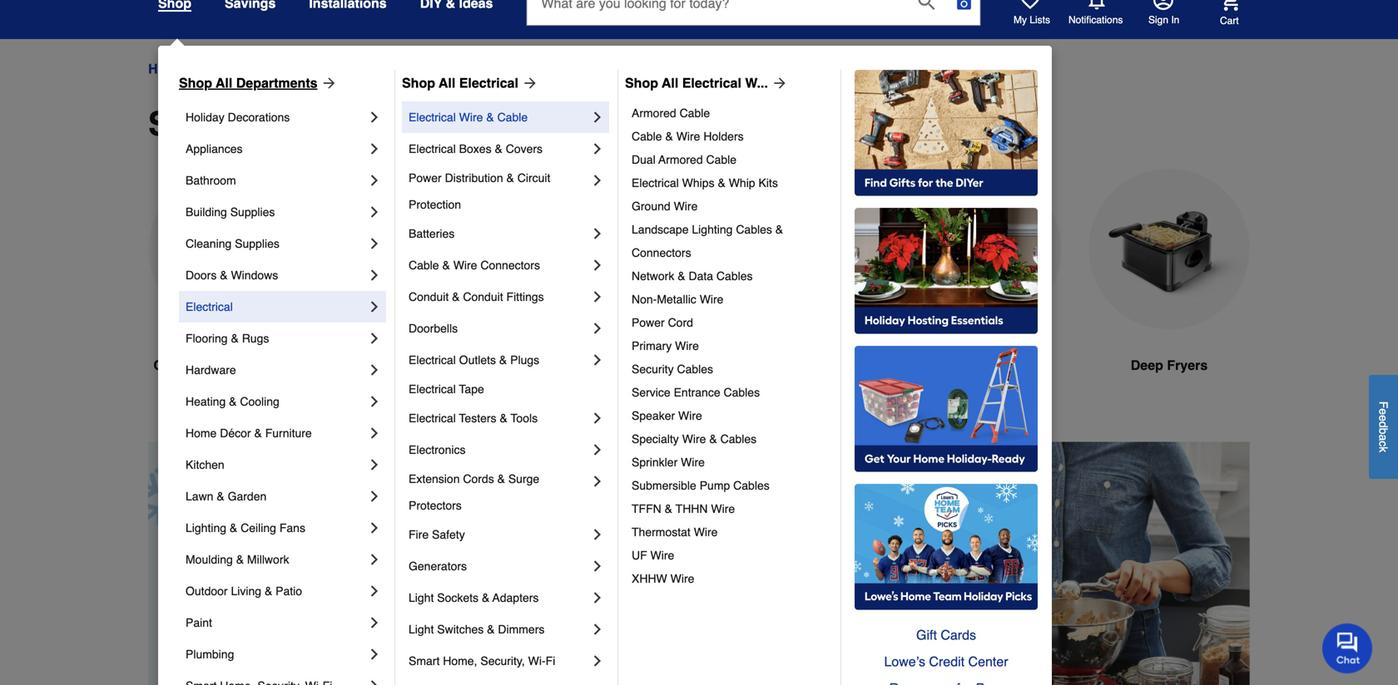 Task type: describe. For each thing, give the bounding box(es) containing it.
lighting & ceiling fans
[[186, 522, 306, 535]]

arrow right image inside shop all departments link
[[318, 75, 338, 92]]

landscape lighting cables & connectors link
[[632, 218, 829, 265]]

cable & wire holders
[[632, 130, 744, 143]]

wire for thermostat
[[694, 526, 718, 539]]

flooring
[[186, 332, 228, 345]]

cable & wire holders link
[[632, 125, 829, 148]]

lighting & ceiling fans link
[[186, 513, 366, 544]]

deep fryers
[[1131, 358, 1208, 373]]

& inside 'network & data cables' link
[[678, 270, 686, 283]]

fryers
[[1167, 358, 1208, 373]]

0 vertical spatial small appliances
[[285, 61, 387, 77]]

dual armored cable link
[[632, 148, 829, 171]]

0 horizontal spatial connectors
[[481, 259, 540, 272]]

& inside cable & wire holders link
[[666, 130, 673, 143]]

cables up tffn & thhn wire link
[[734, 480, 770, 493]]

fi
[[546, 655, 556, 669]]

blenders
[[953, 358, 1010, 373]]

chevron right image for electrical wire & cable
[[589, 109, 606, 126]]

cable down holders
[[706, 153, 737, 167]]

security cables link
[[632, 358, 829, 381]]

& inside light sockets & adapters link
[[482, 592, 490, 605]]

chevron right image for conduit & conduit fittings
[[589, 289, 606, 306]]

service entrance cables
[[632, 386, 760, 400]]

chevron right image for power distribution & circuit protection
[[589, 172, 606, 189]]

circuit
[[518, 171, 551, 185]]

lowe's home improvement account image
[[1154, 0, 1174, 10]]

toaster ovens link
[[524, 169, 686, 416]]

light sockets & adapters link
[[409, 583, 589, 614]]

wire for specialty
[[682, 433, 706, 446]]

whip
[[729, 176, 756, 190]]

a chefman stainless steel deep fryer. image
[[1089, 169, 1250, 330]]

covers
[[506, 142, 543, 156]]

home décor & furniture
[[186, 427, 312, 440]]

moulding & millwork link
[[186, 544, 366, 576]]

thermostat wire link
[[632, 521, 829, 544]]

chevron right image for fire safety
[[589, 527, 606, 544]]

rugs
[[242, 332, 269, 345]]

cables up sprinkler wire link
[[721, 433, 757, 446]]

chevron right image for cable & wire connectors
[[589, 257, 606, 274]]

shop all departments link
[[179, 73, 338, 93]]

all for shop all electrical
[[439, 75, 456, 91]]

adapters
[[493, 592, 539, 605]]

& inside electrical testers & tools link
[[500, 412, 508, 425]]

& inside "specialty wire & cables" link
[[710, 433, 717, 446]]

light for light switches & dimmers
[[409, 624, 434, 637]]

home link
[[148, 59, 185, 79]]

dimmers
[[498, 624, 545, 637]]

heating & cooling link
[[186, 386, 366, 418]]

holders
[[704, 130, 744, 143]]

all for shop all departments
[[216, 75, 233, 91]]

1 horizontal spatial small
[[285, 61, 319, 77]]

pump
[[700, 480, 730, 493]]

network & data cables
[[632, 270, 753, 283]]

1 conduit from the left
[[409, 291, 449, 304]]

non-metallic wire link
[[632, 288, 829, 311]]

electronics
[[409, 444, 466, 457]]

& inside electrical whips & whip kits link
[[718, 176, 726, 190]]

cables inside landscape lighting cables & connectors
[[736, 223, 772, 236]]

uf wire link
[[632, 544, 829, 568]]

electrical up armored cable link
[[682, 75, 742, 91]]

hardware
[[186, 364, 236, 377]]

primary
[[632, 340, 672, 353]]

in
[[1172, 14, 1180, 26]]

moulding
[[186, 554, 233, 567]]

data
[[689, 270, 713, 283]]

makers
[[434, 358, 480, 373]]

lowe's
[[884, 655, 926, 670]]

home,
[[443, 655, 477, 669]]

dual armored cable
[[632, 153, 737, 167]]

& inside the heating & cooling link
[[229, 395, 237, 409]]

& inside extension cords & surge protectors
[[498, 473, 505, 486]]

lowe's home improvement notification center image
[[1087, 0, 1107, 10]]

chevron right image for hardware
[[366, 362, 383, 379]]

light switches & dimmers link
[[409, 614, 589, 646]]

appliances down small appliances link at the left of page
[[246, 105, 423, 143]]

doorbells
[[409, 322, 458, 336]]

& inside cable & wire connectors link
[[442, 259, 450, 272]]

shop for shop all electrical
[[402, 75, 435, 91]]

& inside electrical boxes & covers link
[[495, 142, 503, 156]]

primary wire link
[[632, 335, 829, 358]]

shop for shop all electrical w...
[[625, 75, 659, 91]]

2 e from the top
[[1377, 415, 1391, 422]]

electrical whips & whip kits link
[[632, 171, 829, 195]]

whips
[[682, 176, 715, 190]]

sprinkler
[[632, 456, 678, 470]]

power distribution & circuit protection link
[[409, 165, 589, 218]]

wire for xhhw
[[671, 573, 695, 586]]

building supplies
[[186, 206, 275, 219]]

toaster ovens
[[559, 358, 651, 373]]

countertop microwaves
[[153, 358, 304, 373]]

appliances right departments
[[322, 61, 387, 77]]

entrance
[[674, 386, 721, 400]]

chevron right image for heating & cooling
[[366, 394, 383, 410]]

service
[[632, 386, 671, 400]]

cable up cable & wire holders
[[680, 107, 710, 120]]

1 vertical spatial armored
[[659, 153, 703, 167]]

appliances up bathroom
[[186, 142, 243, 156]]

chevron right image for light sockets & adapters
[[589, 590, 606, 607]]

security cables
[[632, 363, 713, 376]]

chevron right image for flooring & rugs
[[366, 331, 383, 347]]

testers
[[459, 412, 497, 425]]

plugs
[[510, 354, 540, 367]]

electrical boxes & covers link
[[409, 133, 589, 165]]

cords
[[463, 473, 494, 486]]

& inside power distribution & circuit protection
[[507, 171, 514, 185]]

cable down batteries
[[409, 259, 439, 272]]

light for light sockets & adapters
[[409, 592, 434, 605]]

arrow right image for shop all electrical w...
[[768, 75, 788, 92]]

batteries link
[[409, 218, 589, 250]]

chevron right image for building supplies
[[366, 204, 383, 221]]

chat invite button image
[[1323, 624, 1374, 674]]

chevron right image for kitchen
[[366, 457, 383, 474]]

0 vertical spatial appliances link
[[200, 59, 271, 79]]

electrical for electrical testers & tools
[[409, 412, 456, 425]]

supplies for cleaning supplies
[[235, 237, 280, 251]]

1 e from the top
[[1377, 409, 1391, 415]]

electrical wire & cable
[[409, 111, 528, 124]]

doors & windows link
[[186, 260, 366, 291]]

wire down data
[[700, 293, 724, 306]]

1 horizontal spatial arrow right image
[[1220, 580, 1236, 596]]

electrical for electrical whips & whip kits
[[632, 176, 679, 190]]

ceiling
[[241, 522, 276, 535]]

heating
[[186, 395, 226, 409]]

1 vertical spatial small
[[148, 105, 237, 143]]

sign
[[1149, 14, 1169, 26]]

dual
[[632, 153, 656, 167]]

supplies for building supplies
[[230, 206, 275, 219]]

chevron right image for appliances
[[366, 141, 383, 157]]

chevron right image for batteries
[[589, 226, 606, 242]]

lighting inside landscape lighting cables & connectors
[[692, 223, 733, 236]]

chevron right image for electrical testers & tools
[[589, 410, 606, 427]]

cord
[[668, 316, 693, 330]]

flooring & rugs link
[[186, 323, 366, 355]]

chevron right image for lawn & garden
[[366, 489, 383, 505]]

1 vertical spatial small appliances
[[148, 105, 423, 143]]

advertisement region
[[148, 442, 1250, 686]]

chevron right image for extension cords & surge protectors
[[589, 474, 606, 490]]

& inside lawn & garden link
[[217, 490, 225, 504]]

xhhw
[[632, 573, 667, 586]]

& inside conduit & conduit fittings link
[[452, 291, 460, 304]]

electrical for electrical boxes & covers
[[409, 142, 456, 156]]

electrical link
[[186, 291, 366, 323]]

metallic
[[657, 293, 697, 306]]

smart home, security, wi-fi link
[[409, 646, 589, 678]]

2 conduit from the left
[[463, 291, 503, 304]]

credit
[[929, 655, 965, 670]]

electrical for electrical
[[186, 301, 233, 314]]

lighting inside lighting & ceiling fans link
[[186, 522, 226, 535]]

notifications
[[1069, 14, 1123, 26]]

non-metallic wire
[[632, 293, 724, 306]]

home for home décor & furniture
[[186, 427, 217, 440]]

Search Query text field
[[527, 0, 905, 25]]

chevron right image for cleaning supplies
[[366, 236, 383, 252]]

search image
[[919, 0, 935, 10]]

chevron right image for lighting & ceiling fans
[[366, 520, 383, 537]]

power for power distribution & circuit protection
[[409, 171, 442, 185]]

chevron right image for light switches & dimmers
[[589, 622, 606, 639]]

departments
[[236, 75, 318, 91]]



Task type: locate. For each thing, give the bounding box(es) containing it.
chevron right image for doors & windows
[[366, 267, 383, 284]]

patio
[[276, 585, 302, 599]]

arrow right image
[[519, 75, 539, 92], [768, 75, 788, 92]]

& right cords
[[498, 473, 505, 486]]

portable
[[355, 358, 408, 373]]

1 vertical spatial power
[[632, 316, 665, 330]]

electrical for electrical wire & cable
[[409, 111, 456, 124]]

conduit up doorbells
[[409, 291, 449, 304]]

all for shop all electrical w...
[[662, 75, 679, 91]]

0 vertical spatial arrow right image
[[318, 75, 338, 92]]

wire down cord
[[675, 340, 699, 353]]

uf
[[632, 549, 647, 563]]

& left data
[[678, 270, 686, 283]]

0 vertical spatial armored
[[632, 107, 677, 120]]

holiday hosting essentials. image
[[855, 208, 1038, 335]]

small appliances down departments
[[148, 105, 423, 143]]

light
[[409, 592, 434, 605], [409, 624, 434, 637]]

electrical for electrical tape
[[409, 383, 456, 396]]

3 all from the left
[[662, 75, 679, 91]]

cooling
[[240, 395, 280, 409]]

get your home holiday-ready. image
[[855, 346, 1038, 473]]

shop up holiday
[[179, 75, 212, 91]]

1 vertical spatial arrow right image
[[1220, 580, 1236, 596]]

small up bathroom
[[148, 105, 237, 143]]

appliances link down decorations
[[186, 133, 366, 165]]

1 vertical spatial lighting
[[186, 522, 226, 535]]

2 horizontal spatial all
[[662, 75, 679, 91]]

wire down whips
[[674, 200, 698, 213]]

f e e d b a c k
[[1377, 402, 1391, 453]]

lowe's home improvement lists image
[[1021, 0, 1041, 10]]

cables down ground wire link
[[736, 223, 772, 236]]

power inside "link"
[[632, 316, 665, 330]]

& up sprinkler wire link
[[710, 433, 717, 446]]

cable up dual in the top of the page
[[632, 130, 662, 143]]

all up holiday decorations
[[216, 75, 233, 91]]

electrical inside "link"
[[409, 383, 456, 396]]

ground
[[632, 200, 671, 213]]

a gray and stainless steel ninja air fryer. image
[[713, 169, 874, 330]]

& right décor
[[254, 427, 262, 440]]

building supplies link
[[186, 196, 366, 228]]

chevron right image for home décor & furniture
[[366, 425, 383, 442]]

power up protection
[[409, 171, 442, 185]]

blenders link
[[901, 169, 1062, 416]]

1 horizontal spatial arrow right image
[[768, 75, 788, 92]]

electrical whips & whip kits
[[632, 176, 778, 190]]

lowe's credit center link
[[855, 649, 1038, 676]]

all up electrical wire & cable
[[439, 75, 456, 91]]

chevron right image for outdoor living & patio
[[366, 584, 383, 600]]

shop for shop all departments
[[179, 75, 212, 91]]

2 arrow right image from the left
[[768, 75, 788, 92]]

wire up conduit & conduit fittings
[[453, 259, 477, 272]]

electrical up electrical wire & cable link
[[459, 75, 519, 91]]

None search field
[[527, 0, 981, 41]]

chevron right image for moulding & millwork
[[366, 552, 383, 569]]

arrow right image inside shop all electrical w... link
[[768, 75, 788, 92]]

2 shop from the left
[[402, 75, 435, 91]]

& inside flooring & rugs link
[[231, 332, 239, 345]]

wire up specialty wire & cables
[[679, 410, 702, 423]]

fire safety
[[409, 529, 465, 542]]

electrical down 'ice'
[[409, 383, 456, 396]]

electrical up ground
[[632, 176, 679, 190]]

connectors down "landscape"
[[632, 246, 691, 260]]

& left the cooling
[[229, 395, 237, 409]]

& left tools
[[500, 412, 508, 425]]

armored up cable & wire holders
[[632, 107, 677, 120]]

landscape
[[632, 223, 689, 236]]

millwork
[[247, 554, 289, 567]]

& down kits
[[776, 223, 783, 236]]

chevron right image for generators
[[589, 559, 606, 575]]

& inside moulding & millwork link
[[236, 554, 244, 567]]

e up b
[[1377, 415, 1391, 422]]

d
[[1377, 422, 1391, 428]]

cables up non-metallic wire link
[[717, 270, 753, 283]]

& left ceiling on the left bottom
[[230, 522, 237, 535]]

& left plugs
[[499, 354, 507, 367]]

batteries
[[409, 227, 455, 241]]

cable up covers
[[497, 111, 528, 124]]

& inside landscape lighting cables & connectors
[[776, 223, 783, 236]]

chevron right image for paint
[[366, 615, 383, 632]]

electrical down doorbells
[[409, 354, 456, 367]]

0 horizontal spatial arrow right image
[[318, 75, 338, 92]]

wire for primary
[[675, 340, 699, 353]]

2 horizontal spatial shop
[[625, 75, 659, 91]]

& right "sockets"
[[482, 592, 490, 605]]

cleaning
[[186, 237, 232, 251]]

conduit down 'cable & wire connectors'
[[463, 291, 503, 304]]

gift
[[917, 628, 937, 644]]

2 all from the left
[[439, 75, 456, 91]]

chevron right image for electrical
[[366, 299, 383, 316]]

primary wire
[[632, 340, 699, 353]]

& right boxes
[[495, 142, 503, 156]]

wire down specialty wire & cables
[[681, 456, 705, 470]]

uf wire
[[632, 549, 675, 563]]

holiday decorations link
[[186, 102, 366, 133]]

& inside doors & windows link
[[220, 269, 228, 282]]

& down armored cable
[[666, 130, 673, 143]]

connectors inside landscape lighting cables & connectors
[[632, 246, 691, 260]]

0 horizontal spatial shop
[[179, 75, 212, 91]]

& inside light switches & dimmers link
[[487, 624, 495, 637]]

bathroom link
[[186, 165, 366, 196]]

& right doors in the left top of the page
[[220, 269, 228, 282]]

chevron right image for bathroom
[[366, 172, 383, 189]]

cables
[[736, 223, 772, 236], [717, 270, 753, 283], [677, 363, 713, 376], [724, 386, 760, 400], [721, 433, 757, 446], [734, 480, 770, 493]]

1 arrow right image from the left
[[519, 75, 539, 92]]

chevron right image for electronics
[[589, 442, 606, 459]]

wire right xhhw
[[671, 573, 695, 586]]

0 horizontal spatial power
[[409, 171, 442, 185]]

armored cable link
[[632, 102, 829, 125]]

lowe's home team holiday picks. image
[[855, 485, 1038, 611]]

1 light from the top
[[409, 592, 434, 605]]

3 shop from the left
[[625, 75, 659, 91]]

light up smart
[[409, 624, 434, 637]]

lighting down ground wire link
[[692, 223, 733, 236]]

electrical testers & tools
[[409, 412, 538, 425]]

chevron right image for smart home, security, wi-fi
[[589, 654, 606, 670]]

network & data cables link
[[632, 265, 829, 288]]

cables down security cables link
[[724, 386, 760, 400]]

wire
[[459, 111, 483, 124], [677, 130, 701, 143], [674, 200, 698, 213], [453, 259, 477, 272], [700, 293, 724, 306], [675, 340, 699, 353], [679, 410, 702, 423], [682, 433, 706, 446], [681, 456, 705, 470], [711, 503, 735, 516], [694, 526, 718, 539], [651, 549, 675, 563], [671, 573, 695, 586]]

small up holiday decorations "link"
[[285, 61, 319, 77]]

kitchen
[[186, 459, 225, 472]]

outlets
[[459, 354, 496, 367]]

arrow right image up armored cable link
[[768, 75, 788, 92]]

electrical up electronics
[[409, 412, 456, 425]]

chevron right image for holiday decorations
[[366, 109, 383, 126]]

1 horizontal spatial power
[[632, 316, 665, 330]]

0 horizontal spatial lighting
[[186, 522, 226, 535]]

1 horizontal spatial conduit
[[463, 291, 503, 304]]

smart
[[409, 655, 440, 669]]

& inside tffn & thhn wire link
[[665, 503, 673, 516]]

arrow right image
[[318, 75, 338, 92], [1220, 580, 1236, 596]]

1 shop from the left
[[179, 75, 212, 91]]

connectors down batteries link
[[481, 259, 540, 272]]

0 horizontal spatial arrow right image
[[519, 75, 539, 92]]

wire right uf
[[651, 549, 675, 563]]

cart
[[1220, 15, 1239, 26]]

& down 'cable & wire connectors'
[[452, 291, 460, 304]]

& left rugs at the left of page
[[231, 332, 239, 345]]

submersible pump cables
[[632, 480, 770, 493]]

arrow right image for shop all electrical
[[519, 75, 539, 92]]

microwaves
[[229, 358, 304, 373]]

chevron right image
[[366, 109, 383, 126], [589, 172, 606, 189], [366, 204, 383, 221], [589, 257, 606, 274], [366, 267, 383, 284], [589, 289, 606, 306], [589, 321, 606, 337], [366, 331, 383, 347], [589, 352, 606, 369], [366, 362, 383, 379], [366, 394, 383, 410], [589, 410, 606, 427], [366, 425, 383, 442], [589, 442, 606, 459], [366, 457, 383, 474], [589, 474, 606, 490], [366, 489, 383, 505], [366, 520, 383, 537], [366, 552, 383, 569], [366, 615, 383, 632], [589, 622, 606, 639], [366, 647, 383, 664], [589, 654, 606, 670]]

supplies up cleaning supplies
[[230, 206, 275, 219]]

wire up sprinkler wire
[[682, 433, 706, 446]]

1 vertical spatial home
[[186, 427, 217, 440]]

lighting
[[692, 223, 733, 236], [186, 522, 226, 535]]

& inside lighting & ceiling fans link
[[230, 522, 237, 535]]

1 vertical spatial light
[[409, 624, 434, 637]]

& left dimmers at the bottom of the page
[[487, 624, 495, 637]]

plumbing
[[186, 649, 234, 662]]

submersible pump cables link
[[632, 475, 829, 498]]

a
[[1377, 435, 1391, 441]]

electrical for electrical outlets & plugs
[[409, 354, 456, 367]]

k
[[1377, 447, 1391, 453]]

portable ice makers link
[[336, 169, 498, 416]]

ice
[[412, 358, 430, 373]]

electrical wire & cable link
[[409, 102, 589, 133]]

wire down the thhn
[[694, 526, 718, 539]]

electronics link
[[409, 435, 589, 466]]

1 horizontal spatial all
[[439, 75, 456, 91]]

shop up electrical wire & cable
[[402, 75, 435, 91]]

specialty wire & cables link
[[632, 428, 829, 451]]

electrical up flooring
[[186, 301, 233, 314]]

specialty wire & cables
[[632, 433, 757, 446]]

0 horizontal spatial all
[[216, 75, 233, 91]]

wire for sprinkler
[[681, 456, 705, 470]]

extension cords & surge protectors link
[[409, 466, 589, 519]]

wire for speaker
[[679, 410, 702, 423]]

& right the lawn
[[217, 490, 225, 504]]

2 light from the top
[[409, 624, 434, 637]]

shop up armored cable
[[625, 75, 659, 91]]

0 vertical spatial power
[[409, 171, 442, 185]]

armored down cable & wire holders
[[659, 153, 703, 167]]

appliances link up holiday decorations
[[200, 59, 271, 79]]

0 vertical spatial supplies
[[230, 206, 275, 219]]

shop all electrical w... link
[[625, 73, 788, 93]]

1 horizontal spatial lighting
[[692, 223, 733, 236]]

1 horizontal spatial connectors
[[632, 246, 691, 260]]

0 horizontal spatial conduit
[[409, 291, 449, 304]]

chevron right image for electrical outlets & plugs
[[589, 352, 606, 369]]

1 vertical spatial supplies
[[235, 237, 280, 251]]

a gray ninja blender. image
[[901, 169, 1062, 330]]

& inside 'home décor & furniture' link
[[254, 427, 262, 440]]

generators
[[409, 560, 467, 574]]

doors & windows
[[186, 269, 278, 282]]

& right tffn
[[665, 503, 673, 516]]

sprinkler wire link
[[632, 451, 829, 475]]

appliances up holiday decorations
[[200, 61, 271, 77]]

garden
[[228, 490, 267, 504]]

& left whip
[[718, 176, 726, 190]]

security,
[[481, 655, 525, 669]]

home décor & furniture link
[[186, 418, 366, 450]]

& inside electrical outlets & plugs link
[[499, 354, 507, 367]]

switches
[[437, 624, 484, 637]]

1 vertical spatial appliances link
[[186, 133, 366, 165]]

décor
[[220, 427, 251, 440]]

countertop
[[153, 358, 225, 373]]

a black and stainless steel countertop microwave. image
[[148, 169, 310, 330]]

0 vertical spatial home
[[148, 61, 185, 77]]

arrow right image inside shop all electrical link
[[519, 75, 539, 92]]

light sockets & adapters
[[409, 592, 539, 605]]

wire up dual armored cable
[[677, 130, 701, 143]]

chevron right image for doorbells
[[589, 321, 606, 337]]

electrical down shop all electrical
[[409, 111, 456, 124]]

ovens
[[610, 358, 651, 373]]

& left the patio on the left of the page
[[265, 585, 272, 599]]

lowe's credit center
[[884, 655, 1009, 670]]

lowe's home improvement cart image
[[1220, 0, 1240, 11]]

chevron right image
[[589, 109, 606, 126], [366, 141, 383, 157], [589, 141, 606, 157], [366, 172, 383, 189], [589, 226, 606, 242], [366, 236, 383, 252], [366, 299, 383, 316], [589, 527, 606, 544], [589, 559, 606, 575], [366, 584, 383, 600], [589, 590, 606, 607], [366, 678, 383, 686]]

power inside power distribution & circuit protection
[[409, 171, 442, 185]]

living
[[231, 585, 261, 599]]

boxes
[[459, 142, 492, 156]]

0 vertical spatial small
[[285, 61, 319, 77]]

toaster
[[559, 358, 607, 373]]

shop all departments
[[179, 75, 318, 91]]

electrical outlets & plugs
[[409, 354, 540, 367]]

wire for uf
[[651, 549, 675, 563]]

home
[[148, 61, 185, 77], [186, 427, 217, 440]]

& inside the outdoor living & patio link
[[265, 585, 272, 599]]

1 horizontal spatial shop
[[402, 75, 435, 91]]

electrical tape link
[[409, 376, 606, 403]]

all inside shop all departments link
[[216, 75, 233, 91]]

& inside electrical wire & cable link
[[486, 111, 494, 124]]

gift cards
[[917, 628, 977, 644]]

a stainless steel toaster oven. image
[[524, 169, 686, 330]]

all up armored cable
[[662, 75, 679, 91]]

chevron right image for electrical boxes & covers
[[589, 141, 606, 157]]

sign in
[[1149, 14, 1180, 26]]

tffn
[[632, 503, 662, 516]]

cable & wire connectors
[[409, 259, 540, 272]]

wire for electrical
[[459, 111, 483, 124]]

lawn
[[186, 490, 214, 504]]

supplies up windows
[[235, 237, 280, 251]]

find gifts for the diyer. image
[[855, 70, 1038, 196]]

wire up boxes
[[459, 111, 483, 124]]

electrical left boxes
[[409, 142, 456, 156]]

& down batteries
[[442, 259, 450, 272]]

0 horizontal spatial home
[[148, 61, 185, 77]]

home inside 'home décor & furniture' link
[[186, 427, 217, 440]]

a silver-colored new air portable ice maker. image
[[336, 169, 498, 330]]

cable & wire connectors link
[[409, 250, 589, 281]]

0 horizontal spatial small
[[148, 105, 237, 143]]

my
[[1014, 14, 1027, 26]]

wire down submersible pump cables link
[[711, 503, 735, 516]]

generators link
[[409, 551, 589, 583]]

power for power cord
[[632, 316, 665, 330]]

all inside shop all electrical link
[[439, 75, 456, 91]]

& up electrical boxes & covers link
[[486, 111, 494, 124]]

camera image
[[956, 0, 973, 12]]

flooring & rugs
[[186, 332, 269, 345]]

& left millwork
[[236, 554, 244, 567]]

e up d
[[1377, 409, 1391, 415]]

0 vertical spatial light
[[409, 592, 434, 605]]

conduit & conduit fittings
[[409, 291, 544, 304]]

light down generators
[[409, 592, 434, 605]]

power up 'primary'
[[632, 316, 665, 330]]

wire for ground
[[674, 200, 698, 213]]

0 vertical spatial lighting
[[692, 223, 733, 236]]

1 horizontal spatial home
[[186, 427, 217, 440]]

chevron right image for plumbing
[[366, 647, 383, 664]]

extension
[[409, 473, 460, 486]]

& left circuit
[[507, 171, 514, 185]]

arrow right image up electrical wire & cable link
[[519, 75, 539, 92]]

protection
[[409, 198, 461, 211]]

speaker wire link
[[632, 405, 829, 428]]

power cord link
[[632, 311, 829, 335]]

small appliances up holiday decorations "link"
[[285, 61, 387, 77]]

outdoor living & patio
[[186, 585, 302, 599]]

cables up "service entrance cables" at the bottom
[[677, 363, 713, 376]]

armored cable
[[632, 107, 710, 120]]

1 all from the left
[[216, 75, 233, 91]]

f
[[1377, 402, 1391, 409]]

landscape lighting cables & connectors
[[632, 223, 787, 260]]

all inside shop all electrical w... link
[[662, 75, 679, 91]]

lighting up moulding
[[186, 522, 226, 535]]

home for home
[[148, 61, 185, 77]]

center
[[969, 655, 1009, 670]]



Task type: vqa. For each thing, say whether or not it's contained in the screenshot.
8
no



